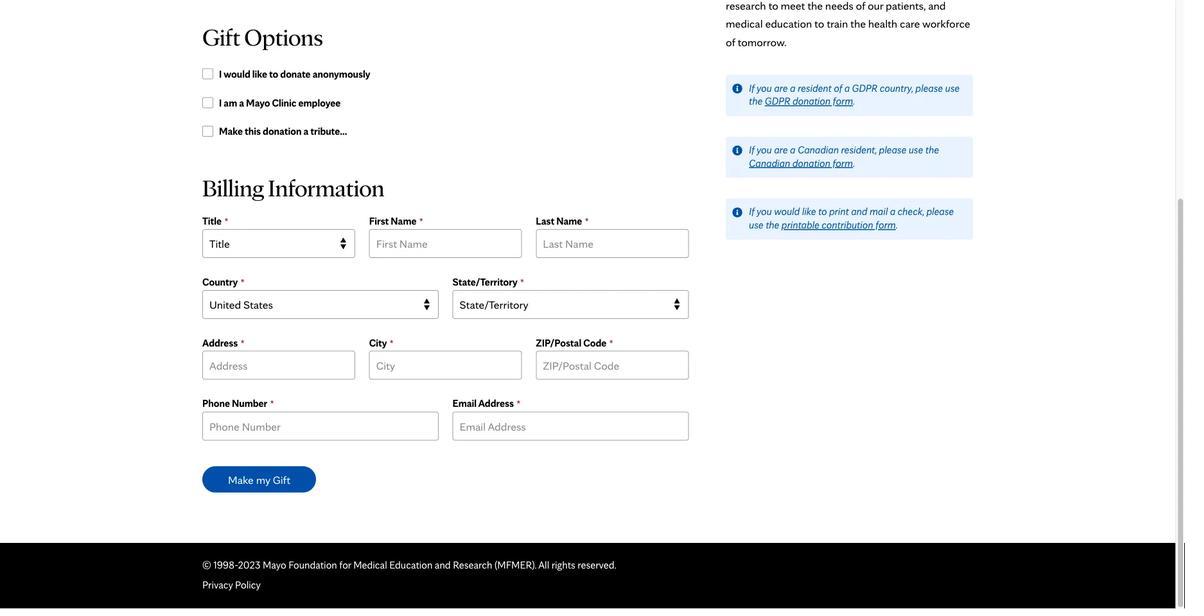 Task type: vqa. For each thing, say whether or not it's contained in the screenshot.
left THE PLEASE
no



Task type: locate. For each thing, give the bounding box(es) containing it.
the inside if you would like to print and mail a check, please use the
[[766, 219, 779, 232]]

1 vertical spatial mayo
[[263, 559, 286, 572]]

0 vertical spatial you
[[757, 82, 772, 94]]

2 vertical spatial use
[[749, 219, 764, 232]]

0 horizontal spatial the
[[749, 95, 763, 108]]

the
[[749, 95, 763, 108], [926, 144, 939, 156], [766, 219, 779, 232]]

i left am at the left of the page
[[219, 97, 222, 109]]

am
[[224, 97, 237, 109]]

1 if from the top
[[749, 82, 755, 94]]

employee
[[298, 97, 341, 109]]

phone
[[202, 398, 230, 410]]

form
[[833, 95, 853, 108], [833, 157, 853, 170], [876, 219, 896, 232]]

would up printable
[[774, 206, 800, 218]]

you
[[757, 82, 772, 94], [757, 144, 772, 156], [757, 206, 772, 218]]

gift
[[202, 23, 240, 52], [273, 474, 290, 487]]

name right last
[[556, 215, 582, 227]]

mayo for clinic
[[246, 97, 270, 109]]

0 vertical spatial use
[[945, 82, 960, 94]]

1 horizontal spatial and
[[851, 206, 868, 218]]

the inside if you are a resident of a gdpr country, please use the
[[749, 95, 763, 108]]

use right resident,
[[909, 144, 923, 156]]

if inside if you are a resident of a gdpr country, please use the
[[749, 82, 755, 94]]

1 horizontal spatial like
[[802, 206, 816, 218]]

2 vertical spatial the
[[766, 219, 779, 232]]

and left the research
[[435, 559, 451, 572]]

and inside if you would like to print and mail a check, please use the
[[851, 206, 868, 218]]

if you are a resident of a gdpr country, please use the
[[749, 82, 960, 108]]

0 vertical spatial address
[[202, 337, 238, 349]]

1 vertical spatial make
[[228, 474, 254, 487]]

make my gift button
[[202, 467, 316, 493]]

1 vertical spatial address
[[478, 398, 514, 410]]

make my gift
[[228, 474, 290, 487]]

to left donate
[[269, 68, 278, 80]]

you for if you are a resident of a gdpr country, please use the
[[757, 82, 772, 94]]

1 horizontal spatial the
[[766, 219, 779, 232]]

0 vertical spatial mayo
[[246, 97, 270, 109]]

0 vertical spatial .
[[853, 95, 855, 108]]

please
[[916, 82, 943, 94], [879, 144, 907, 156], [927, 206, 954, 218]]

you inside if you would like to print and mail a check, please use the
[[757, 206, 772, 218]]

1 vertical spatial you
[[757, 144, 772, 156]]

please inside if you are a resident of a gdpr country, please use the
[[916, 82, 943, 94]]

make inside button
[[228, 474, 254, 487]]

2 you from the top
[[757, 144, 772, 156]]

i down gift options
[[219, 68, 222, 80]]

0 vertical spatial info circle image
[[732, 146, 743, 156]]

1 vertical spatial i
[[219, 97, 222, 109]]

are inside if you are a canadian resident, please use the canadian donation form .
[[774, 144, 788, 156]]

1 vertical spatial are
[[774, 144, 788, 156]]

0 vertical spatial like
[[252, 68, 267, 80]]

and
[[851, 206, 868, 218], [435, 559, 451, 572]]

like
[[252, 68, 267, 80], [802, 206, 816, 218]]

2 horizontal spatial use
[[945, 82, 960, 94]]

1 i from the top
[[219, 68, 222, 80]]

1 vertical spatial canadian
[[749, 157, 790, 170]]

1 name from the left
[[391, 215, 417, 227]]

© 1998-2023 mayo foundation for medical education and research (mfmer). all rights reserved.
[[202, 559, 617, 572]]

1 horizontal spatial address
[[478, 398, 514, 410]]

use
[[945, 82, 960, 94], [909, 144, 923, 156], [749, 219, 764, 232]]

2 vertical spatial if
[[749, 206, 755, 218]]

this
[[245, 125, 261, 138]]

1 vertical spatial donation
[[263, 125, 302, 138]]

1 vertical spatial please
[[879, 144, 907, 156]]

1 vertical spatial .
[[853, 157, 855, 170]]

2 info circle image from the top
[[732, 208, 743, 218]]

you up canadian donation form link
[[757, 144, 772, 156]]

of
[[834, 82, 842, 94]]

0 vertical spatial make
[[219, 125, 243, 138]]

all
[[539, 559, 549, 572]]

donation inside if you are a canadian resident, please use the canadian donation form .
[[793, 157, 831, 170]]

1 vertical spatial form
[[833, 157, 853, 170]]

zip/postal
[[536, 337, 581, 349]]

if
[[749, 82, 755, 94], [749, 144, 755, 156], [749, 206, 755, 218]]

1 horizontal spatial to
[[818, 206, 827, 218]]

a
[[790, 82, 796, 94], [845, 82, 850, 94], [239, 97, 244, 109], [304, 125, 309, 138], [790, 144, 796, 156], [890, 206, 896, 218]]

you for if you are a canadian resident, please use the canadian donation form .
[[757, 144, 772, 156]]

.
[[853, 95, 855, 108], [853, 157, 855, 170], [896, 219, 898, 232]]

0 horizontal spatial to
[[269, 68, 278, 80]]

please right the country,
[[916, 82, 943, 94]]

1 vertical spatial gift
[[273, 474, 290, 487]]

1 you from the top
[[757, 82, 772, 94]]

1 vertical spatial gdpr
[[765, 95, 790, 108]]

1 vertical spatial use
[[909, 144, 923, 156]]

i am a mayo clinic employee
[[219, 97, 341, 109]]

1 horizontal spatial gdpr
[[852, 82, 878, 94]]

form inside if you are a canadian resident, please use the canadian donation form .
[[833, 157, 853, 170]]

0 vertical spatial form
[[833, 95, 853, 108]]

0 vertical spatial gift
[[202, 23, 240, 52]]

. for and
[[896, 219, 898, 232]]

for
[[339, 559, 351, 572]]

zip/postal code
[[536, 337, 607, 349]]

make
[[219, 125, 243, 138], [228, 474, 254, 487]]

number
[[232, 398, 267, 410]]

use right the country,
[[945, 82, 960, 94]]

to left print
[[818, 206, 827, 218]]

make for make my gift
[[228, 474, 254, 487]]

a right mail
[[890, 206, 896, 218]]

are up gdpr donation form link
[[774, 82, 788, 94]]

would inside if you would like to print and mail a check, please use the
[[774, 206, 800, 218]]

name right first
[[391, 215, 417, 227]]

1 horizontal spatial would
[[774, 206, 800, 218]]

0 vertical spatial please
[[916, 82, 943, 94]]

Address text field
[[202, 352, 355, 380]]

please right resident,
[[879, 144, 907, 156]]

gift left options
[[202, 23, 240, 52]]

1 vertical spatial to
[[818, 206, 827, 218]]

privacy policy
[[202, 580, 261, 592]]

to
[[269, 68, 278, 80], [818, 206, 827, 218]]

0 horizontal spatial name
[[391, 215, 417, 227]]

0 vertical spatial the
[[749, 95, 763, 108]]

info circle image
[[732, 146, 743, 156], [732, 208, 743, 218]]

mayo right 2023
[[263, 559, 286, 572]]

use inside if you would like to print and mail a check, please use the
[[749, 219, 764, 232]]

gdpr
[[852, 82, 878, 94], [765, 95, 790, 108]]

name
[[391, 215, 417, 227], [556, 215, 582, 227]]

mayo for foundation
[[263, 559, 286, 572]]

i
[[219, 68, 222, 80], [219, 97, 222, 109]]

would
[[224, 68, 250, 80], [774, 206, 800, 218]]

canadian
[[798, 144, 839, 156], [749, 157, 790, 170]]

0 vertical spatial i
[[219, 68, 222, 80]]

3 you from the top
[[757, 206, 772, 218]]

make left my
[[228, 474, 254, 487]]

1 vertical spatial info circle image
[[732, 208, 743, 218]]

First Name text field
[[369, 230, 522, 259]]

address down country
[[202, 337, 238, 349]]

0 vertical spatial to
[[269, 68, 278, 80]]

. inside if you are a canadian resident, please use the canadian donation form .
[[853, 157, 855, 170]]

would up am at the left of the page
[[224, 68, 250, 80]]

donation up print
[[793, 157, 831, 170]]

2 vertical spatial you
[[757, 206, 772, 218]]

are inside if you are a resident of a gdpr country, please use the
[[774, 82, 788, 94]]

if for if you are a canadian resident, please use the canadian donation form .
[[749, 144, 755, 156]]

you inside if you are a resident of a gdpr country, please use the
[[757, 82, 772, 94]]

donation
[[793, 95, 831, 108], [263, 125, 302, 138], [793, 157, 831, 170]]

clinic
[[272, 97, 296, 109]]

2 are from the top
[[774, 144, 788, 156]]

address right email
[[478, 398, 514, 410]]

1 vertical spatial the
[[926, 144, 939, 156]]

reserved.
[[578, 559, 617, 572]]

2 horizontal spatial the
[[926, 144, 939, 156]]

1 horizontal spatial name
[[556, 215, 582, 227]]

donation down the resident
[[793, 95, 831, 108]]

a up canadian donation form link
[[790, 144, 796, 156]]

first name
[[369, 215, 417, 227]]

check,
[[898, 206, 924, 218]]

0 vertical spatial and
[[851, 206, 868, 218]]

country,
[[880, 82, 913, 94]]

if inside if you would like to print and mail a check, please use the
[[749, 206, 755, 218]]

country
[[202, 276, 238, 288]]

1 vertical spatial and
[[435, 559, 451, 572]]

0 horizontal spatial would
[[224, 68, 250, 80]]

and up contribution
[[851, 206, 868, 218]]

like up printable
[[802, 206, 816, 218]]

form down of
[[833, 95, 853, 108]]

donation down clinic
[[263, 125, 302, 138]]

2 name from the left
[[556, 215, 582, 227]]

0 vertical spatial gdpr
[[852, 82, 878, 94]]

1 vertical spatial like
[[802, 206, 816, 218]]

2 vertical spatial .
[[896, 219, 898, 232]]

make left this
[[219, 125, 243, 138]]

gift right my
[[273, 474, 290, 487]]

1 vertical spatial would
[[774, 206, 800, 218]]

like up i am a mayo clinic employee
[[252, 68, 267, 80]]

0 horizontal spatial like
[[252, 68, 267, 80]]

address
[[202, 337, 238, 349], [478, 398, 514, 410]]

1 horizontal spatial gift
[[273, 474, 290, 487]]

contribution
[[822, 219, 873, 232]]

like inside if you would like to print and mail a check, please use the
[[802, 206, 816, 218]]

1 info circle image from the top
[[732, 146, 743, 156]]

if for if you are a resident of a gdpr country, please use the
[[749, 82, 755, 94]]

1 vertical spatial if
[[749, 144, 755, 156]]

form down resident,
[[833, 157, 853, 170]]

mayo left clinic
[[246, 97, 270, 109]]

1998-
[[213, 559, 238, 572]]

info circle image
[[732, 84, 743, 94]]

print
[[829, 206, 849, 218]]

use left printable
[[749, 219, 764, 232]]

1 horizontal spatial use
[[909, 144, 923, 156]]

make for make this donation a tribute...
[[219, 125, 243, 138]]

0 vertical spatial are
[[774, 82, 788, 94]]

please right the check,
[[927, 206, 954, 218]]

make this donation a tribute...
[[219, 125, 347, 138]]

2 vertical spatial form
[[876, 219, 896, 232]]

if inside if you are a canadian resident, please use the canadian donation form .
[[749, 144, 755, 156]]

a up gdpr donation form link
[[790, 82, 796, 94]]

2 if from the top
[[749, 144, 755, 156]]

resident
[[798, 82, 832, 94]]

you down canadian donation form link
[[757, 206, 772, 218]]

mayo
[[246, 97, 270, 109], [263, 559, 286, 572]]

0 horizontal spatial canadian
[[749, 157, 790, 170]]

form down mail
[[876, 219, 896, 232]]

are
[[774, 82, 788, 94], [774, 144, 788, 156]]

you inside if you are a canadian resident, please use the canadian donation form .
[[757, 144, 772, 156]]

0 horizontal spatial and
[[435, 559, 451, 572]]

2 vertical spatial donation
[[793, 157, 831, 170]]

1 horizontal spatial canadian
[[798, 144, 839, 156]]

0 horizontal spatial use
[[749, 219, 764, 232]]

you right info circle image
[[757, 82, 772, 94]]

canadian donation form link
[[749, 157, 853, 170]]

3 if from the top
[[749, 206, 755, 218]]

1 are from the top
[[774, 82, 788, 94]]

0 vertical spatial if
[[749, 82, 755, 94]]

are up canadian donation form link
[[774, 144, 788, 156]]

name for last name
[[556, 215, 582, 227]]

2 vertical spatial please
[[927, 206, 954, 218]]

please inside if you would like to print and mail a check, please use the
[[927, 206, 954, 218]]

a left 'tribute...'
[[304, 125, 309, 138]]

2 i from the top
[[219, 97, 222, 109]]

use inside if you are a canadian resident, please use the canadian donation form .
[[909, 144, 923, 156]]



Task type: describe. For each thing, give the bounding box(es) containing it.
0 vertical spatial donation
[[793, 95, 831, 108]]

a right of
[[845, 82, 850, 94]]

options
[[244, 23, 323, 52]]

0 horizontal spatial address
[[202, 337, 238, 349]]

information
[[268, 173, 384, 202]]

gdpr inside if you are a resident of a gdpr country, please use the
[[852, 82, 878, 94]]

title
[[202, 215, 222, 227]]

to inside if you would like to print and mail a check, please use the
[[818, 206, 827, 218]]

i would like to donate anonymously
[[219, 68, 370, 80]]

name for first name
[[391, 215, 417, 227]]

2023
[[238, 559, 260, 572]]

my
[[256, 474, 270, 487]]

foundation
[[289, 559, 337, 572]]

©
[[202, 559, 211, 572]]

gift inside button
[[273, 474, 290, 487]]

gdpr donation form link
[[765, 95, 853, 108]]

privacy
[[202, 580, 233, 592]]

info circle image for if you are a canadian resident, please use the
[[732, 146, 743, 156]]

0 horizontal spatial gift
[[202, 23, 240, 52]]

(mfmer).
[[495, 559, 537, 572]]

tribute...
[[310, 125, 347, 138]]

anonymously
[[313, 68, 370, 80]]

city
[[369, 337, 387, 349]]

the inside if you are a canadian resident, please use the canadian donation form .
[[926, 144, 939, 156]]

education
[[389, 559, 433, 572]]

rights
[[552, 559, 575, 572]]

state/territory
[[453, 276, 518, 288]]

0 vertical spatial canadian
[[798, 144, 839, 156]]

donate
[[280, 68, 311, 80]]

email
[[453, 398, 477, 410]]

if you are a canadian resident, please use the canadian donation form .
[[749, 144, 939, 170]]

code
[[583, 337, 607, 349]]

use inside if you are a resident of a gdpr country, please use the
[[945, 82, 960, 94]]

Phone Number telephone field
[[202, 412, 439, 441]]

medical
[[354, 559, 387, 572]]

last
[[536, 215, 554, 227]]

resident,
[[841, 144, 877, 156]]

you for if you would like to print and mail a check, please use the
[[757, 206, 772, 218]]

a inside if you would like to print and mail a check, please use the
[[890, 206, 896, 218]]

are for canadian
[[774, 144, 788, 156]]

ZIP/Postal Code text field
[[536, 352, 689, 380]]

if for if you would like to print and mail a check, please use the
[[749, 206, 755, 218]]

gdpr donation form .
[[765, 95, 855, 108]]

are for resident
[[774, 82, 788, 94]]

billing
[[202, 173, 264, 202]]

email address
[[453, 398, 514, 410]]

Last Name text field
[[536, 230, 689, 259]]

first
[[369, 215, 389, 227]]

0 vertical spatial would
[[224, 68, 250, 80]]

i for i would like to donate anonymously
[[219, 68, 222, 80]]

mail
[[870, 206, 888, 218]]

0 horizontal spatial gdpr
[[765, 95, 790, 108]]

billing information
[[202, 173, 384, 202]]

please inside if you are a canadian resident, please use the canadian donation form .
[[879, 144, 907, 156]]

last name
[[536, 215, 582, 227]]

form for of
[[833, 95, 853, 108]]

i for i am a mayo clinic employee
[[219, 97, 222, 109]]

policy
[[235, 580, 261, 592]]

a inside if you are a canadian resident, please use the canadian donation form .
[[790, 144, 796, 156]]

gift options
[[202, 23, 323, 52]]

a right am at the left of the page
[[239, 97, 244, 109]]

if you would like to print and mail a check, please use the
[[749, 206, 954, 232]]

phone number
[[202, 398, 267, 410]]

City text field
[[369, 352, 522, 380]]

printable contribution form .
[[782, 219, 898, 232]]

research
[[453, 559, 492, 572]]

form for print
[[876, 219, 896, 232]]

Email Address email field
[[453, 412, 689, 441]]

. for a
[[853, 95, 855, 108]]

printable
[[782, 219, 820, 232]]

printable contribution form link
[[782, 219, 896, 232]]

privacy policy link
[[202, 580, 261, 592]]

info circle image for if you would like to print and mail a check, please use the
[[732, 208, 743, 218]]



